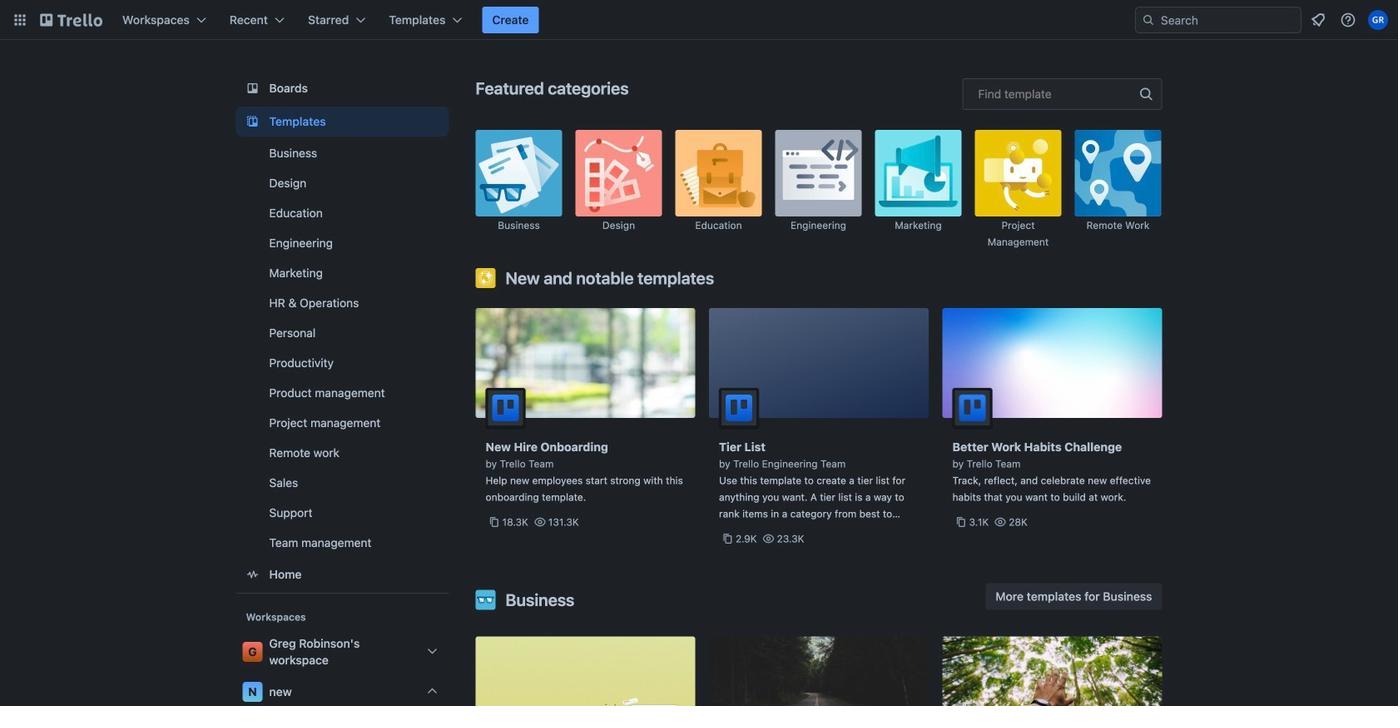 Task type: describe. For each thing, give the bounding box(es) containing it.
project management icon image
[[975, 130, 1062, 216]]

trello engineering team image
[[719, 388, 759, 428]]

design icon image
[[576, 130, 662, 216]]

trello team image
[[953, 388, 993, 428]]

2 business icon image from the top
[[476, 590, 496, 610]]

primary element
[[0, 0, 1399, 40]]

0 notifications image
[[1309, 10, 1329, 30]]

marketing icon image
[[876, 130, 962, 216]]

engineering icon image
[[776, 130, 862, 216]]

1 business icon image from the top
[[476, 130, 562, 216]]

remote work icon image
[[1075, 130, 1162, 216]]



Task type: vqa. For each thing, say whether or not it's contained in the screenshot.
the table
no



Task type: locate. For each thing, give the bounding box(es) containing it.
Search field
[[1156, 7, 1301, 32]]

business icon image
[[476, 130, 562, 216], [476, 590, 496, 610]]

board image
[[243, 78, 263, 98]]

search image
[[1142, 13, 1156, 27]]

back to home image
[[40, 7, 102, 33]]

trello team image
[[486, 388, 526, 428]]

0 vertical spatial business icon image
[[476, 130, 562, 216]]

home image
[[243, 565, 263, 585]]

template board image
[[243, 112, 263, 132]]

education icon image
[[676, 130, 762, 216]]

greg robinson (gregrobinson96) image
[[1369, 10, 1389, 30]]

None field
[[963, 78, 1163, 110]]

open information menu image
[[1341, 12, 1357, 28]]

1 vertical spatial business icon image
[[476, 590, 496, 610]]



